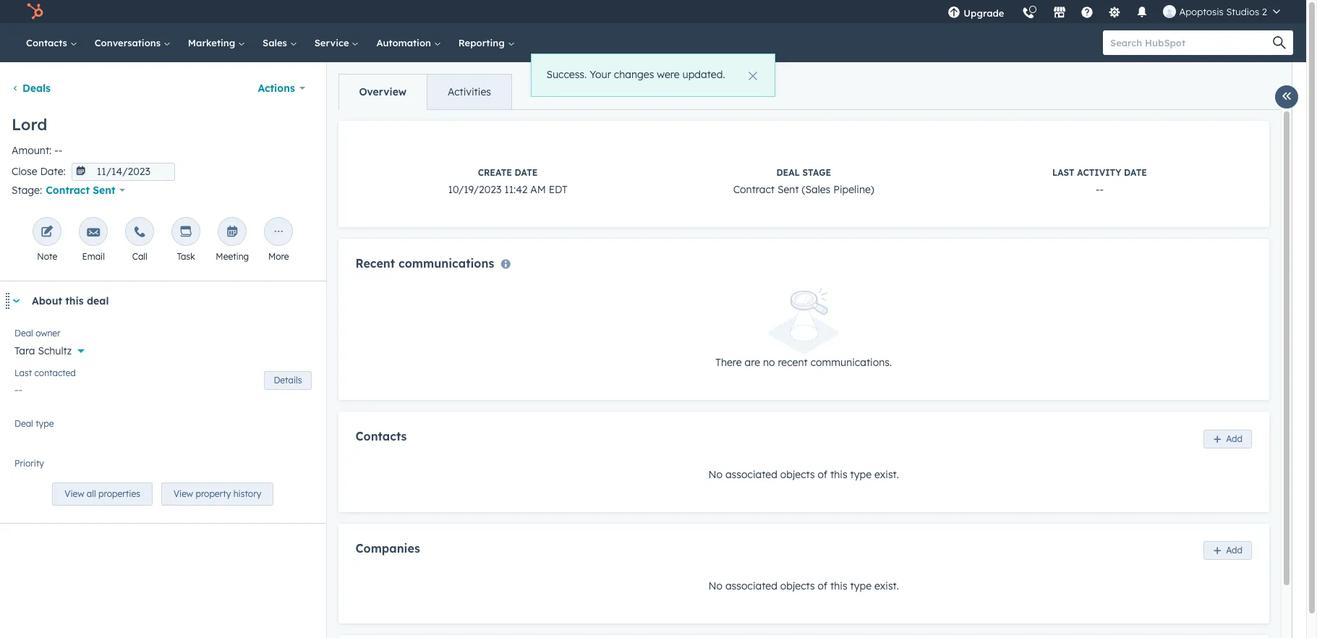 Task type: vqa. For each thing, say whether or not it's contained in the screenshot.
'All' in the All users popup button
no



Task type: describe. For each thing, give the bounding box(es) containing it.
owner
[[36, 328, 60, 339]]

contacted
[[34, 368, 76, 379]]

note image
[[41, 226, 54, 240]]

note
[[37, 251, 57, 262]]

last for last activity date --
[[1053, 167, 1075, 178]]

recent communications
[[356, 256, 494, 271]]

0 vertical spatial type
[[36, 418, 54, 429]]

last activity date --
[[1053, 167, 1147, 196]]

MM/DD/YYYY text field
[[71, 163, 175, 181]]

2
[[1262, 6, 1268, 17]]

associated for companies
[[726, 579, 778, 592]]

deal for deal stage contract sent (sales pipeline)
[[777, 167, 800, 178]]

sales link
[[254, 23, 306, 62]]

select an option
[[14, 464, 92, 477]]

deals
[[22, 82, 51, 95]]

actions button
[[249, 74, 314, 103]]

help image
[[1081, 7, 1094, 20]]

of for contacts
[[818, 468, 828, 481]]

no for contacts
[[709, 468, 723, 481]]

task
[[177, 251, 195, 262]]

conversations
[[95, 37, 163, 48]]

there
[[716, 356, 742, 369]]

11:42
[[505, 183, 528, 196]]

type for contacts
[[851, 468, 872, 481]]

this for contacts
[[831, 468, 848, 481]]

no associated objects of this type exist. for contacts
[[709, 468, 899, 481]]

apoptosis studios 2
[[1180, 6, 1268, 17]]

updated.
[[683, 68, 725, 81]]

objects for contacts
[[781, 468, 815, 481]]

tara schultz button
[[14, 337, 311, 360]]

stage:
[[12, 184, 42, 197]]

all
[[87, 489, 96, 499]]

type for companies
[[851, 579, 872, 592]]

overview
[[359, 85, 407, 98]]

recent
[[356, 256, 395, 271]]

stage
[[803, 167, 831, 178]]

sales
[[263, 37, 290, 48]]

date inside last activity date --
[[1124, 167, 1147, 178]]

option
[[61, 464, 92, 477]]

priority
[[14, 458, 44, 469]]

calling icon image
[[1023, 7, 1036, 20]]

view property history
[[174, 489, 261, 499]]

about this deal button
[[0, 282, 311, 321]]

view property history link
[[161, 483, 274, 506]]

about this deal
[[32, 295, 109, 308]]

conversations link
[[86, 23, 179, 62]]

deal
[[87, 295, 109, 308]]

sent inside popup button
[[93, 184, 115, 197]]

studios
[[1227, 6, 1260, 17]]

notifications image
[[1136, 7, 1149, 20]]

create date 10/19/2023 11:42 am edt
[[448, 167, 568, 196]]

contract sent button
[[42, 181, 135, 200]]

there are no recent communications.
[[716, 356, 892, 369]]

am
[[531, 183, 546, 196]]

details button
[[264, 371, 311, 390]]

sent inside 'deal stage contract sent (sales pipeline)'
[[778, 183, 799, 196]]

call
[[132, 251, 147, 262]]

last for last contacted
[[14, 368, 32, 379]]

select an option button
[[14, 456, 311, 480]]

this inside dropdown button
[[65, 295, 84, 308]]

service
[[315, 37, 352, 48]]

more
[[268, 251, 289, 262]]

edt
[[549, 183, 568, 196]]

of for companies
[[818, 579, 828, 592]]

companies
[[356, 541, 420, 555]]

automation
[[377, 37, 434, 48]]

communications
[[399, 256, 494, 271]]

marketplaces button
[[1045, 0, 1076, 23]]

amount : --
[[12, 144, 62, 157]]

tara
[[14, 345, 35, 358]]

10/19/2023
[[448, 183, 502, 196]]

activities
[[448, 85, 491, 98]]

view all properties link
[[52, 483, 153, 506]]

upgrade
[[964, 7, 1005, 19]]

deals link
[[12, 82, 51, 95]]

:
[[49, 144, 52, 157]]

objects for companies
[[781, 579, 815, 592]]

no
[[763, 356, 775, 369]]

email
[[82, 251, 105, 262]]

reporting link
[[450, 23, 523, 62]]

hubspot image
[[26, 3, 43, 20]]

close date:
[[12, 165, 66, 178]]

history
[[233, 489, 261, 499]]



Task type: locate. For each thing, give the bounding box(es) containing it.
activity
[[1078, 167, 1122, 178]]

1 vertical spatial add button
[[1204, 541, 1252, 560]]

0 horizontal spatial contacts
[[26, 37, 70, 48]]

2 no associated objects of this type exist. from the top
[[709, 579, 899, 592]]

1 exist. from the top
[[875, 468, 899, 481]]

navigation
[[338, 74, 512, 110]]

add for contacts
[[1227, 433, 1243, 444]]

1 no from the top
[[709, 468, 723, 481]]

-
[[54, 144, 58, 157], [58, 144, 62, 157], [1096, 183, 1100, 196], [1100, 183, 1104, 196]]

date up 11:42
[[515, 167, 538, 178]]

2 date from the left
[[1124, 167, 1147, 178]]

contract sent
[[46, 184, 115, 197]]

0 vertical spatial last
[[1053, 167, 1075, 178]]

settings image
[[1109, 7, 1122, 20]]

property
[[196, 489, 231, 499]]

1 of from the top
[[818, 468, 828, 481]]

deal type
[[14, 418, 54, 429]]

0 vertical spatial objects
[[781, 468, 815, 481]]

Last contacted text field
[[14, 376, 311, 400]]

apoptosis
[[1180, 6, 1224, 17]]

1 vertical spatial objects
[[781, 579, 815, 592]]

0 vertical spatial deal
[[777, 167, 800, 178]]

automation link
[[368, 23, 450, 62]]

more image
[[272, 226, 285, 240]]

hubspot link
[[17, 3, 54, 20]]

were
[[657, 68, 680, 81]]

tara schultz
[[14, 345, 72, 358]]

1 vertical spatial contacts
[[356, 429, 407, 444]]

contacts link
[[17, 23, 86, 62]]

1 vertical spatial of
[[818, 579, 828, 592]]

0 vertical spatial associated
[[726, 468, 778, 481]]

last
[[1053, 167, 1075, 178], [14, 368, 32, 379]]

create
[[478, 167, 512, 178]]

details
[[274, 375, 302, 386]]

2 vertical spatial deal
[[14, 418, 33, 429]]

1 add from the top
[[1227, 433, 1243, 444]]

last contacted
[[14, 368, 76, 379]]

2 objects from the top
[[781, 579, 815, 592]]

activities link
[[427, 75, 512, 109]]

properties
[[98, 489, 140, 499]]

deal up "priority"
[[14, 418, 33, 429]]

contract
[[733, 183, 775, 196], [46, 184, 90, 197]]

1 vertical spatial deal
[[14, 328, 33, 339]]

overview link
[[339, 75, 427, 109]]

contacts
[[26, 37, 70, 48], [356, 429, 407, 444]]

2 exist. from the top
[[875, 579, 899, 592]]

deal stage contract sent (sales pipeline)
[[733, 167, 875, 196]]

lord
[[12, 114, 47, 135]]

last down tara
[[14, 368, 32, 379]]

1 no associated objects of this type exist. from the top
[[709, 468, 899, 481]]

actions
[[258, 82, 295, 95]]

0 vertical spatial of
[[818, 468, 828, 481]]

1 horizontal spatial view
[[174, 489, 193, 499]]

1 vertical spatial exist.
[[875, 579, 899, 592]]

2 associated from the top
[[726, 579, 778, 592]]

apoptosis studios 2 button
[[1155, 0, 1289, 23]]

1 associated from the top
[[726, 468, 778, 481]]

Search HubSpot search field
[[1103, 30, 1281, 55]]

sent down mm/dd/yyyy 'text box'
[[93, 184, 115, 197]]

call image
[[133, 226, 146, 240]]

0 vertical spatial contacts
[[26, 37, 70, 48]]

deal up tara
[[14, 328, 33, 339]]

exist. for contacts
[[875, 468, 899, 481]]

help button
[[1076, 0, 1100, 23]]

view all properties
[[65, 489, 140, 499]]

close image
[[749, 72, 757, 80]]

contract down date: in the top left of the page
[[46, 184, 90, 197]]

1 vertical spatial no
[[709, 579, 723, 592]]

deal owner
[[14, 328, 60, 339]]

settings link
[[1100, 0, 1131, 23]]

sent left (sales
[[778, 183, 799, 196]]

1 horizontal spatial date
[[1124, 167, 1147, 178]]

1 horizontal spatial sent
[[778, 183, 799, 196]]

schultz
[[38, 345, 72, 358]]

1 horizontal spatial contract
[[733, 183, 775, 196]]

1 vertical spatial associated
[[726, 579, 778, 592]]

no for companies
[[709, 579, 723, 592]]

1 horizontal spatial contacts
[[356, 429, 407, 444]]

deal for deal type
[[14, 418, 33, 429]]

search image
[[1273, 36, 1286, 49]]

0 vertical spatial add
[[1227, 433, 1243, 444]]

add
[[1227, 433, 1243, 444], [1227, 545, 1243, 556]]

contract inside 'deal stage contract sent (sales pipeline)'
[[733, 183, 775, 196]]

1 view from the left
[[65, 489, 84, 499]]

recent
[[778, 356, 808, 369]]

pipeline)
[[834, 183, 875, 196]]

menu containing apoptosis studios 2
[[939, 0, 1289, 28]]

1 horizontal spatial last
[[1053, 167, 1075, 178]]

are
[[745, 356, 760, 369]]

marketplaces image
[[1054, 7, 1067, 20]]

1 vertical spatial type
[[851, 468, 872, 481]]

0 vertical spatial exist.
[[875, 468, 899, 481]]

your
[[590, 68, 611, 81]]

meeting
[[216, 251, 249, 262]]

success. your changes were updated. alert
[[531, 54, 775, 97]]

no
[[709, 468, 723, 481], [709, 579, 723, 592]]

amount
[[12, 144, 49, 157]]

1 vertical spatial this
[[831, 468, 848, 481]]

calling icon button
[[1017, 1, 1042, 22]]

exist. for companies
[[875, 579, 899, 592]]

add for companies
[[1227, 545, 1243, 556]]

1 objects from the top
[[781, 468, 815, 481]]

associated for contacts
[[726, 468, 778, 481]]

success.
[[547, 68, 587, 81]]

changes
[[614, 68, 654, 81]]

2 add from the top
[[1227, 545, 1243, 556]]

upgrade image
[[948, 7, 961, 20]]

view
[[65, 489, 84, 499], [174, 489, 193, 499]]

no associated objects of this type exist. for companies
[[709, 579, 899, 592]]

add button for companies
[[1204, 541, 1252, 560]]

0 horizontal spatial last
[[14, 368, 32, 379]]

deal for deal owner
[[14, 328, 33, 339]]

2 of from the top
[[818, 579, 828, 592]]

1 date from the left
[[515, 167, 538, 178]]

0 vertical spatial this
[[65, 295, 84, 308]]

0 vertical spatial no associated objects of this type exist.
[[709, 468, 899, 481]]

service link
[[306, 23, 368, 62]]

view left all
[[65, 489, 84, 499]]

0 horizontal spatial sent
[[93, 184, 115, 197]]

success. your changes were updated.
[[547, 68, 725, 81]]

0 horizontal spatial view
[[65, 489, 84, 499]]

2 vertical spatial this
[[831, 579, 848, 592]]

tara schultz image
[[1164, 5, 1177, 18]]

task image
[[180, 226, 193, 240]]

2 view from the left
[[174, 489, 193, 499]]

0 horizontal spatial date
[[515, 167, 538, 178]]

this
[[65, 295, 84, 308], [831, 468, 848, 481], [831, 579, 848, 592]]

close
[[12, 165, 37, 178]]

deal inside 'deal stage contract sent (sales pipeline)'
[[777, 167, 800, 178]]

2 add button from the top
[[1204, 541, 1252, 560]]

contract inside popup button
[[46, 184, 90, 197]]

2 no from the top
[[709, 579, 723, 592]]

search button
[[1266, 30, 1294, 55]]

deal left stage at right
[[777, 167, 800, 178]]

type
[[36, 418, 54, 429], [851, 468, 872, 481], [851, 579, 872, 592]]

last left activity
[[1053, 167, 1075, 178]]

add button for contacts
[[1204, 429, 1252, 448]]

last inside last activity date --
[[1053, 167, 1075, 178]]

navigation containing overview
[[338, 74, 512, 110]]

add button
[[1204, 429, 1252, 448], [1204, 541, 1252, 560]]

view left 'property'
[[174, 489, 193, 499]]

view for view all properties
[[65, 489, 84, 499]]

2 vertical spatial type
[[851, 579, 872, 592]]

about
[[32, 295, 62, 308]]

0 vertical spatial add button
[[1204, 429, 1252, 448]]

view for view property history
[[174, 489, 193, 499]]

date right activity
[[1124, 167, 1147, 178]]

meeting image
[[226, 226, 239, 240]]

date:
[[40, 165, 66, 178]]

select
[[14, 464, 43, 477]]

an
[[46, 464, 58, 477]]

this for companies
[[831, 579, 848, 592]]

1 vertical spatial no associated objects of this type exist.
[[709, 579, 899, 592]]

1 vertical spatial add
[[1227, 545, 1243, 556]]

0 vertical spatial no
[[709, 468, 723, 481]]

email image
[[87, 226, 100, 240]]

marketing link
[[179, 23, 254, 62]]

date inside create date 10/19/2023 11:42 am edt
[[515, 167, 538, 178]]

0 horizontal spatial contract
[[46, 184, 90, 197]]

contract left (sales
[[733, 183, 775, 196]]

communications.
[[811, 356, 892, 369]]

marketing
[[188, 37, 238, 48]]

caret image
[[12, 299, 20, 303]]

menu
[[939, 0, 1289, 28]]

1 vertical spatial last
[[14, 368, 32, 379]]

1 add button from the top
[[1204, 429, 1252, 448]]

objects
[[781, 468, 815, 481], [781, 579, 815, 592]]

reporting
[[459, 37, 508, 48]]

notifications button
[[1131, 0, 1155, 23]]

(sales
[[802, 183, 831, 196]]



